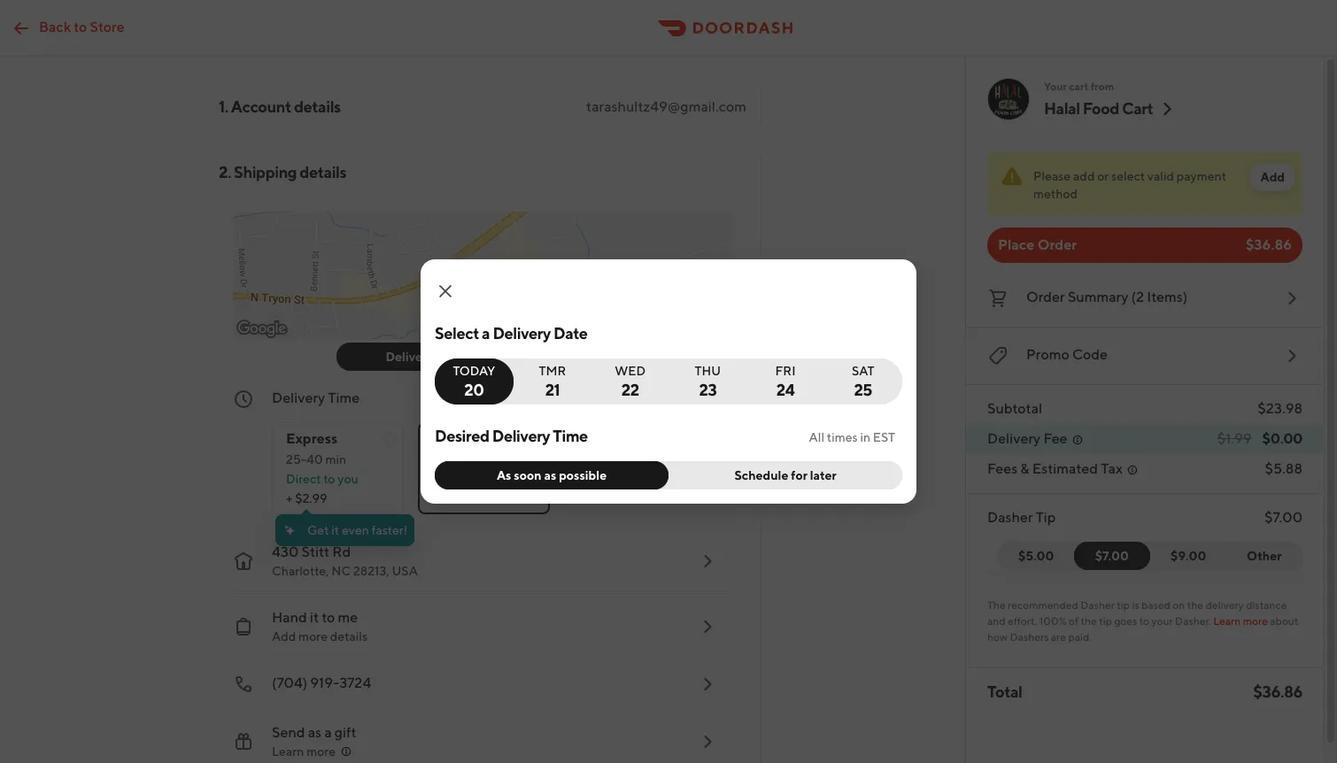 Task type: locate. For each thing, give the bounding box(es) containing it.
1 vertical spatial order
[[1026, 289, 1065, 305]]

0 vertical spatial time
[[328, 390, 360, 406]]

select
[[435, 324, 479, 343]]

0 vertical spatial as
[[544, 468, 556, 483]]

cart
[[1122, 99, 1153, 118]]

0 vertical spatial it
[[331, 523, 339, 537]]

to inside 25–40 min direct to you + $2.99
[[323, 472, 335, 486]]

1 vertical spatial learn more
[[272, 745, 336, 759]]

0 vertical spatial tip
[[1117, 599, 1130, 612]]

later down the all
[[810, 468, 836, 483]]

about how dashers are paid.
[[987, 615, 1298, 644]]

1 vertical spatial learn
[[272, 745, 304, 759]]

None radio
[[591, 359, 669, 405], [669, 359, 747, 405], [418, 422, 550, 514], [591, 359, 669, 405], [669, 359, 747, 405], [418, 422, 550, 514]]

hand it to me add more details
[[272, 609, 368, 644]]

0 vertical spatial a
[[482, 324, 490, 343]]

min down standard
[[472, 452, 493, 467]]

schedule for schedule for later
[[734, 468, 788, 483]]

1 horizontal spatial min
[[472, 452, 493, 467]]

1 horizontal spatial time
[[553, 427, 588, 445]]

30–45
[[663, 390, 705, 406], [432, 452, 469, 467]]

later
[[665, 430, 695, 447], [810, 468, 836, 483]]

0 vertical spatial schedule
[[578, 430, 640, 447]]

tip
[[1036, 509, 1056, 526]]

for inside schedule for later choose a time
[[643, 430, 662, 447]]

add inside button
[[1260, 170, 1285, 184]]

details right 1. account
[[294, 97, 341, 116]]

0 vertical spatial later
[[665, 430, 695, 447]]

the up dasher.
[[1187, 599, 1203, 612]]

$36.86 down the add button
[[1246, 236, 1292, 253]]

delivery
[[1205, 599, 1244, 612]]

delivery down subtotal
[[987, 430, 1041, 447]]

toggle asap option group
[[435, 461, 902, 490]]

25–40 min direct to you + $2.99
[[286, 452, 358, 506]]

to left your
[[1139, 615, 1149, 628]]

delivery left today
[[386, 350, 433, 364]]

to left you
[[323, 472, 335, 486]]

fri
[[775, 364, 796, 378]]

usa
[[392, 564, 418, 578]]

0 horizontal spatial 30–45
[[432, 452, 469, 467]]

1 vertical spatial dasher
[[1080, 599, 1115, 612]]

$7.00 up the other button
[[1264, 509, 1303, 526]]

please add or select valid payment method
[[1033, 169, 1226, 201]]

1 horizontal spatial tip
[[1117, 599, 1130, 612]]

1 horizontal spatial dasher
[[1080, 599, 1115, 612]]

delivery up 'express' in the left bottom of the page
[[272, 390, 325, 406]]

0 vertical spatial 30–45 min
[[663, 390, 732, 406]]

0 horizontal spatial for
[[643, 430, 662, 447]]

distance
[[1246, 599, 1287, 612]]

total
[[987, 683, 1022, 701]]

add down hand
[[272, 630, 296, 644]]

0 horizontal spatial the
[[1081, 615, 1097, 628]]

all
[[809, 430, 824, 444]]

Other button
[[1226, 542, 1303, 570]]

0 vertical spatial learn more
[[1213, 615, 1268, 628]]

later inside schedule for later choose a time
[[665, 430, 695, 447]]

0 horizontal spatial learn more
[[272, 745, 336, 759]]

later inside schedule for later radio
[[810, 468, 836, 483]]

2 horizontal spatial a
[[624, 452, 631, 467]]

fri 24
[[775, 364, 796, 399]]

thu 23
[[695, 364, 721, 399]]

est
[[873, 430, 895, 444]]

$7.00 up the recommended dasher tip is based on the delivery distance and effort. 100% of the tip goes to your dasher.
[[1095, 549, 1129, 563]]

as up "learn more" button
[[308, 724, 321, 741]]

30–45 down thu
[[663, 390, 705, 406]]

tip
[[1117, 599, 1130, 612], [1099, 615, 1112, 628]]

$36.86
[[1246, 236, 1292, 253], [1253, 683, 1303, 701]]

add
[[1260, 170, 1285, 184], [272, 630, 296, 644]]

the
[[1187, 599, 1203, 612], [1081, 615, 1097, 628]]

22
[[621, 381, 639, 399]]

25
[[854, 381, 872, 399]]

Delivery radio
[[336, 343, 483, 371]]

standard
[[432, 430, 493, 447]]

your cart from
[[1044, 80, 1114, 93]]

$7.00 inside button
[[1095, 549, 1129, 563]]

$1.99
[[1217, 430, 1252, 447]]

0 horizontal spatial schedule
[[578, 430, 640, 447]]

tip left the is
[[1117, 599, 1130, 612]]

min up you
[[325, 452, 346, 467]]

learn more
[[1213, 615, 1268, 628], [272, 745, 336, 759]]

learn more inside button
[[272, 745, 336, 759]]

desired
[[435, 427, 489, 445]]

your
[[1044, 80, 1067, 93]]

30–45 min down standard
[[432, 452, 493, 467]]

order summary (2 items) button
[[987, 284, 1303, 313]]

2 vertical spatial details
[[330, 630, 368, 644]]

1 horizontal spatial as
[[544, 468, 556, 483]]

$7.00
[[1264, 509, 1303, 526], [1095, 549, 1129, 563]]

1 horizontal spatial 30–45
[[663, 390, 705, 406]]

0 vertical spatial more
[[1243, 615, 1268, 628]]

fee
[[1043, 430, 1067, 447]]

schedule inside radio
[[734, 468, 788, 483]]

1 horizontal spatial schedule
[[734, 468, 788, 483]]

0 vertical spatial for
[[643, 430, 662, 447]]

0 horizontal spatial add
[[272, 630, 296, 644]]

items)
[[1147, 289, 1187, 305]]

learn more down send as a gift
[[272, 745, 336, 759]]

delivery or pickup selector option group
[[336, 343, 629, 371]]

1 vertical spatial a
[[624, 452, 631, 467]]

Schedule for later radio
[[658, 461, 902, 490]]

add right payment
[[1260, 170, 1285, 184]]

dasher.
[[1175, 615, 1211, 628]]

select
[[1111, 169, 1145, 183]]

as right 'soon'
[[544, 468, 556, 483]]

time
[[328, 390, 360, 406], [553, 427, 588, 445]]

1 horizontal spatial a
[[482, 324, 490, 343]]

1 vertical spatial 30–45 min
[[432, 452, 493, 467]]

order left summary
[[1026, 289, 1065, 305]]

later up toggle asap option group
[[665, 430, 695, 447]]

time up 'express' in the left bottom of the page
[[328, 390, 360, 406]]

delivery up pickup
[[493, 324, 551, 343]]

1 vertical spatial $36.86
[[1253, 683, 1303, 701]]

for
[[643, 430, 662, 447], [791, 468, 807, 483]]

0 horizontal spatial later
[[665, 430, 695, 447]]

time up choose
[[553, 427, 588, 445]]

0 vertical spatial add
[[1260, 170, 1285, 184]]

order right place
[[1037, 236, 1077, 253]]

schedule for schedule for later choose a time
[[578, 430, 640, 447]]

schedule
[[578, 430, 640, 447], [734, 468, 788, 483]]

for inside radio
[[791, 468, 807, 483]]

1 vertical spatial $7.00
[[1095, 549, 1129, 563]]

status
[[987, 152, 1303, 217]]

1 vertical spatial later
[[810, 468, 836, 483]]

halal food cart button
[[1044, 98, 1178, 120]]

1 horizontal spatial add
[[1260, 170, 1285, 184]]

As soon as possible radio
[[435, 461, 669, 490]]

as inside radio
[[544, 468, 556, 483]]

it inside get it even faster! tooltip
[[331, 523, 339, 537]]

2 vertical spatial more
[[306, 745, 336, 759]]

1 vertical spatial for
[[791, 468, 807, 483]]

0 vertical spatial $7.00
[[1264, 509, 1303, 526]]

0 horizontal spatial min
[[325, 452, 346, 467]]

0 vertical spatial details
[[294, 97, 341, 116]]

valid
[[1147, 169, 1174, 183]]

0 horizontal spatial it
[[310, 609, 319, 626]]

option group
[[272, 408, 732, 514]]

today
[[453, 364, 495, 378]]

$9.00 button
[[1140, 542, 1227, 570]]

1 vertical spatial as
[[308, 724, 321, 741]]

store
[[90, 18, 125, 35]]

it for to
[[310, 609, 319, 626]]

min down thu
[[708, 390, 732, 406]]

min
[[708, 390, 732, 406], [325, 452, 346, 467], [472, 452, 493, 467]]

30–45 min down thu
[[663, 390, 732, 406]]

1 horizontal spatial learn more
[[1213, 615, 1268, 628]]

it inside hand it to me add more details
[[310, 609, 319, 626]]

schedule inside schedule for later choose a time
[[578, 430, 640, 447]]

of
[[1069, 615, 1079, 628]]

dasher up the goes
[[1080, 599, 1115, 612]]

1. account details
[[219, 97, 341, 116]]

more inside hand it to me add more details
[[298, 630, 328, 644]]

it right hand
[[310, 609, 319, 626]]

$36.86 down about
[[1253, 683, 1303, 701]]

effort.
[[1008, 615, 1037, 628]]

1 horizontal spatial later
[[810, 468, 836, 483]]

delivery inside delivery option
[[386, 350, 433, 364]]

possible
[[559, 468, 607, 483]]

2 vertical spatial a
[[324, 724, 332, 741]]

more inside button
[[306, 745, 336, 759]]

1 vertical spatial it
[[310, 609, 319, 626]]

1 vertical spatial details
[[300, 163, 346, 182]]

more
[[1243, 615, 1268, 628], [298, 630, 328, 644], [306, 745, 336, 759]]

0 vertical spatial order
[[1037, 236, 1077, 253]]

summary
[[1068, 289, 1128, 305]]

it right get
[[331, 523, 339, 537]]

0 horizontal spatial dasher
[[987, 509, 1033, 526]]

details for 2. shipping details
[[300, 163, 346, 182]]

1 vertical spatial add
[[272, 630, 296, 644]]

learn more down delivery
[[1213, 615, 1268, 628]]

the right of
[[1081, 615, 1097, 628]]

choose
[[578, 452, 622, 467]]

tip amount option group
[[998, 542, 1303, 570]]

1 horizontal spatial learn
[[1213, 615, 1241, 628]]

to right back
[[74, 18, 87, 35]]

learn down send
[[272, 745, 304, 759]]

delivery up 'soon'
[[492, 427, 550, 445]]

for for schedule for later choose a time
[[643, 430, 662, 447]]

$9.00
[[1171, 549, 1206, 563]]

details down "me"
[[330, 630, 368, 644]]

$5.00 button
[[998, 542, 1085, 570]]

$2.99
[[295, 491, 327, 506]]

more down distance
[[1243, 615, 1268, 628]]

(2
[[1131, 289, 1144, 305]]

1 horizontal spatial it
[[331, 523, 339, 537]]

schedule for later choose a time
[[578, 430, 695, 467]]

0 horizontal spatial learn
[[272, 745, 304, 759]]

0 horizontal spatial tip
[[1099, 615, 1112, 628]]

times
[[827, 430, 858, 444]]

details right 2. shipping
[[300, 163, 346, 182]]

details
[[294, 97, 341, 116], [300, 163, 346, 182], [330, 630, 368, 644]]

more down send as a gift
[[306, 745, 336, 759]]

0 horizontal spatial $7.00
[[1095, 549, 1129, 563]]

30–45 down standard
[[432, 452, 469, 467]]

$0.00
[[1262, 430, 1303, 447]]

to left "me"
[[322, 609, 335, 626]]

a left gift
[[324, 724, 332, 741]]

close image
[[435, 281, 456, 302]]

1 horizontal spatial the
[[1187, 599, 1203, 612]]

as
[[544, 468, 556, 483], [308, 724, 321, 741]]

(704) 919-3724
[[272, 675, 371, 692]]

a right select
[[482, 324, 490, 343]]

today 20
[[453, 364, 495, 399]]

soon
[[514, 468, 542, 483]]

0 horizontal spatial a
[[324, 724, 332, 741]]

1 vertical spatial more
[[298, 630, 328, 644]]

send as a gift
[[272, 724, 356, 741]]

halal
[[1044, 99, 1080, 118]]

$5.88
[[1265, 460, 1303, 477]]

919-
[[310, 675, 339, 692]]

1 horizontal spatial for
[[791, 468, 807, 483]]

tmr
[[539, 364, 566, 378]]

to
[[74, 18, 87, 35], [323, 472, 335, 486], [322, 609, 335, 626], [1139, 615, 1149, 628]]

recommended
[[1008, 599, 1078, 612]]

a left the time
[[624, 452, 631, 467]]

None radio
[[435, 359, 513, 405], [503, 359, 592, 405], [746, 359, 825, 405], [824, 359, 902, 405], [272, 422, 404, 514], [564, 422, 730, 514], [435, 359, 513, 405], [503, 359, 592, 405], [746, 359, 825, 405], [824, 359, 902, 405], [272, 422, 404, 514], [564, 422, 730, 514]]

to inside the recommended dasher tip is based on the delivery distance and effort. 100% of the tip goes to your dasher.
[[1139, 615, 1149, 628]]

100%
[[1039, 615, 1067, 628]]

1 vertical spatial schedule
[[734, 468, 788, 483]]

30–45 min
[[663, 390, 732, 406], [432, 452, 493, 467]]

learn down delivery
[[1213, 615, 1241, 628]]

you
[[338, 472, 358, 486]]

all times in est
[[809, 430, 895, 444]]

tip left the goes
[[1099, 615, 1112, 628]]

paid.
[[1068, 630, 1092, 644]]

1 vertical spatial tip
[[1099, 615, 1112, 628]]

for for schedule for later
[[791, 468, 807, 483]]

dasher left tip on the right bottom of the page
[[987, 509, 1033, 526]]

more down hand
[[298, 630, 328, 644]]

get it even faster!
[[307, 523, 408, 537]]



Task type: vqa. For each thing, say whether or not it's contained in the screenshot.
the rightmost the Schedule
yes



Task type: describe. For each thing, give the bounding box(es) containing it.
faster!
[[372, 523, 408, 537]]

get it even faster! tooltip
[[275, 509, 415, 546]]

0 horizontal spatial 30–45 min
[[432, 452, 493, 467]]

in
[[860, 430, 870, 444]]

add button
[[1250, 163, 1295, 191]]

$5.00
[[1018, 549, 1054, 563]]

rd
[[332, 544, 351, 560]]

option group containing express
[[272, 408, 732, 514]]

0 horizontal spatial as
[[308, 724, 321, 741]]

0 vertical spatial the
[[1187, 599, 1203, 612]]

0 vertical spatial $36.86
[[1246, 236, 1292, 253]]

date
[[553, 324, 587, 343]]

it for even
[[331, 523, 339, 537]]

tmr 21
[[539, 364, 566, 399]]

or
[[1097, 169, 1109, 183]]

later for schedule for later
[[810, 468, 836, 483]]

3724
[[339, 675, 371, 692]]

code
[[1072, 346, 1108, 363]]

send
[[272, 724, 305, 741]]

fees
[[987, 460, 1018, 477]]

sat 25
[[852, 364, 874, 399]]

thu
[[695, 364, 721, 378]]

back to store
[[39, 18, 125, 35]]

charlotte,
[[272, 564, 329, 578]]

0 vertical spatial learn
[[1213, 615, 1241, 628]]

0 vertical spatial dasher
[[987, 509, 1033, 526]]

details for 1. account details
[[294, 97, 341, 116]]

gift
[[335, 724, 356, 741]]

later for schedule for later choose a time
[[665, 430, 695, 447]]

how
[[987, 630, 1008, 644]]

28213,
[[353, 564, 389, 578]]

food
[[1083, 99, 1119, 118]]

from
[[1091, 80, 1114, 93]]

place
[[998, 236, 1035, 253]]

sat
[[852, 364, 874, 378]]

promo
[[1026, 346, 1069, 363]]

as
[[497, 468, 511, 483]]

on
[[1173, 599, 1185, 612]]

1 vertical spatial the
[[1081, 615, 1097, 628]]

are
[[1051, 630, 1066, 644]]

learn more link
[[1213, 615, 1268, 628]]

&
[[1020, 460, 1029, 477]]

1 horizontal spatial 30–45 min
[[663, 390, 732, 406]]

halal food cart
[[1044, 99, 1153, 118]]

stitt
[[301, 544, 329, 560]]

to inside button
[[74, 18, 87, 35]]

20
[[464, 381, 484, 399]]

order inside button
[[1026, 289, 1065, 305]]

21
[[545, 381, 560, 399]]

goes
[[1114, 615, 1137, 628]]

the recommended dasher tip is based on the delivery distance and effort. 100% of the tip goes to your dasher.
[[987, 599, 1287, 628]]

status containing please add or select valid payment method
[[987, 152, 1303, 217]]

$7.00 button
[[1074, 542, 1150, 570]]

dasher inside the recommended dasher tip is based on the delivery distance and effort. 100% of the tip goes to your dasher.
[[1080, 599, 1115, 612]]

2. shipping details
[[219, 163, 346, 182]]

23
[[699, 381, 717, 399]]

tax
[[1101, 460, 1123, 477]]

a inside schedule for later choose a time
[[624, 452, 631, 467]]

back
[[39, 18, 71, 35]]

24
[[776, 381, 794, 399]]

direct
[[286, 472, 321, 486]]

0 vertical spatial 30–45
[[663, 390, 705, 406]]

promo code
[[1026, 346, 1108, 363]]

payment
[[1177, 169, 1226, 183]]

1 horizontal spatial $7.00
[[1264, 509, 1303, 526]]

to inside hand it to me add more details
[[322, 609, 335, 626]]

+
[[286, 491, 293, 506]]

430
[[272, 544, 299, 560]]

promo code button
[[987, 342, 1303, 370]]

add
[[1073, 169, 1095, 183]]

0 horizontal spatial time
[[328, 390, 360, 406]]

learn inside button
[[272, 745, 304, 759]]

pickup
[[536, 350, 576, 364]]

as soon as possible
[[497, 468, 607, 483]]

2 horizontal spatial min
[[708, 390, 732, 406]]

order summary (2 items)
[[1026, 289, 1187, 305]]

day picker option group
[[435, 359, 902, 405]]

hand
[[272, 609, 307, 626]]

the
[[987, 599, 1006, 612]]

2. shipping
[[219, 163, 297, 182]]

is
[[1132, 599, 1139, 612]]

estimated
[[1032, 460, 1098, 477]]

cart
[[1069, 80, 1088, 93]]

select a delivery date
[[435, 324, 587, 343]]

1 vertical spatial 30–45
[[432, 452, 469, 467]]

please
[[1033, 169, 1071, 183]]

about
[[1270, 615, 1298, 628]]

your
[[1151, 615, 1173, 628]]

time
[[633, 452, 659, 467]]

fees & estimated
[[987, 460, 1098, 477]]

dasher tip
[[987, 509, 1056, 526]]

details inside hand it to me add more details
[[330, 630, 368, 644]]

schedule for later
[[734, 468, 836, 483]]

add inside hand it to me add more details
[[272, 630, 296, 644]]

tarashultz49@gmail.com
[[586, 98, 746, 115]]

1 vertical spatial time
[[553, 427, 588, 445]]

(704) 919-3724 button
[[219, 660, 732, 709]]

even
[[342, 523, 369, 537]]

wed 22
[[615, 364, 646, 399]]

method
[[1033, 187, 1078, 201]]

min inside 25–40 min direct to you + $2.99
[[325, 452, 346, 467]]

Pickup radio
[[472, 343, 629, 371]]

subtotal
[[987, 400, 1042, 417]]



